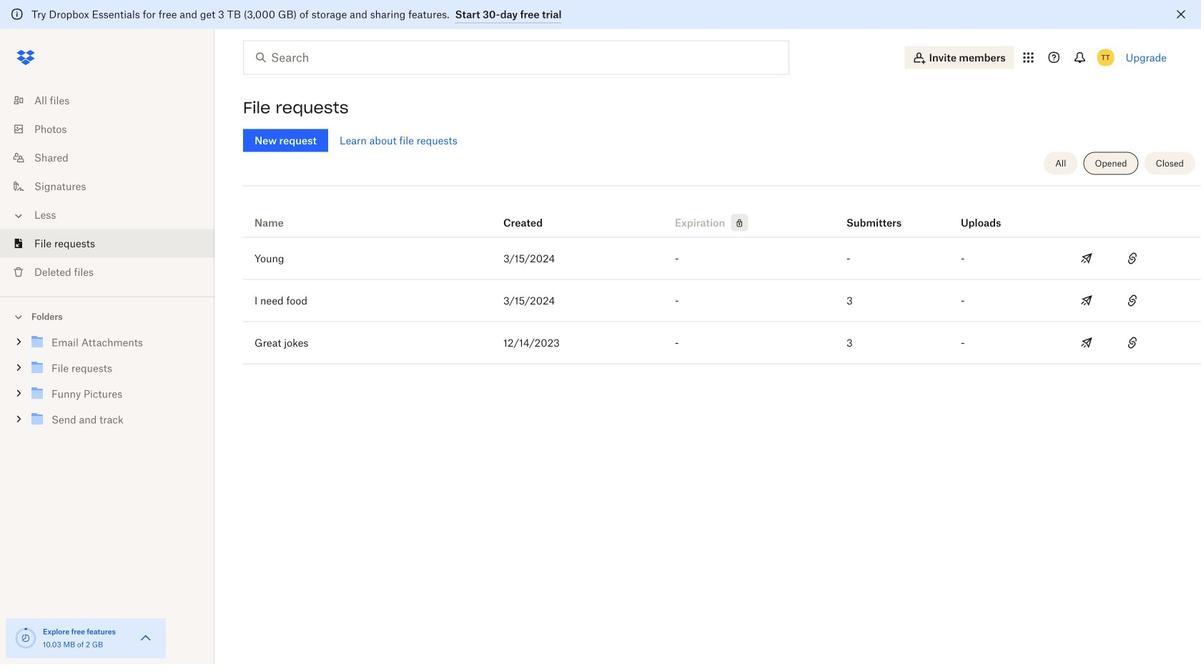 Task type: vqa. For each thing, say whether or not it's contained in the screenshot.
Google
no



Task type: locate. For each thing, give the bounding box(es) containing it.
2 row from the top
[[243, 238, 1202, 280]]

pro trial element
[[726, 214, 749, 231]]

send email image
[[1079, 250, 1096, 267], [1079, 292, 1096, 309]]

alert
[[0, 0, 1202, 29]]

0 horizontal spatial column header
[[847, 197, 904, 231]]

1 send email image from the top
[[1079, 250, 1096, 267]]

1 horizontal spatial column header
[[962, 197, 1019, 231]]

quota usage progress bar
[[14, 627, 37, 650]]

2 vertical spatial copy link image
[[1125, 334, 1142, 352]]

0 vertical spatial cell
[[1156, 238, 1202, 279]]

1 vertical spatial cell
[[1156, 322, 1202, 364]]

column header
[[847, 197, 904, 231], [962, 197, 1019, 231]]

group
[[0, 327, 215, 444]]

cell
[[1156, 238, 1202, 279], [1156, 322, 1202, 364]]

1 column header from the left
[[847, 197, 904, 231]]

1 vertical spatial send email image
[[1079, 292, 1096, 309]]

2 cell from the top
[[1156, 322, 1202, 364]]

list
[[0, 78, 215, 297]]

1 vertical spatial copy link image
[[1125, 292, 1142, 309]]

1 cell from the top
[[1156, 238, 1202, 279]]

4 row from the top
[[243, 322, 1202, 365]]

send email image
[[1079, 334, 1096, 352]]

0 vertical spatial send email image
[[1079, 250, 1096, 267]]

row group
[[243, 238, 1202, 365]]

copy link image
[[1125, 250, 1142, 267], [1125, 292, 1142, 309], [1125, 334, 1142, 352]]

0 vertical spatial copy link image
[[1125, 250, 1142, 267]]

3 copy link image from the top
[[1125, 334, 1142, 352]]

row
[[243, 191, 1202, 238], [243, 238, 1202, 280], [243, 280, 1202, 322], [243, 322, 1202, 365]]

table
[[243, 191, 1202, 365]]

list item
[[0, 229, 215, 258]]

1 copy link image from the top
[[1125, 250, 1142, 267]]



Task type: describe. For each thing, give the bounding box(es) containing it.
cell for second send email image from the bottom of the page
[[1156, 238, 1202, 279]]

2 column header from the left
[[962, 197, 1019, 231]]

1 row from the top
[[243, 191, 1202, 238]]

2 send email image from the top
[[1079, 292, 1096, 309]]

quota usage image
[[14, 627, 37, 650]]

cell for send email icon
[[1156, 322, 1202, 364]]

Search text field
[[271, 49, 760, 66]]

dropbox image
[[11, 43, 40, 72]]

copy link image for send email icon 'cell'
[[1125, 334, 1142, 352]]

less image
[[11, 209, 26, 223]]

copy link image for 'cell' for second send email image from the bottom of the page
[[1125, 250, 1142, 267]]

2 copy link image from the top
[[1125, 292, 1142, 309]]

3 row from the top
[[243, 280, 1202, 322]]



